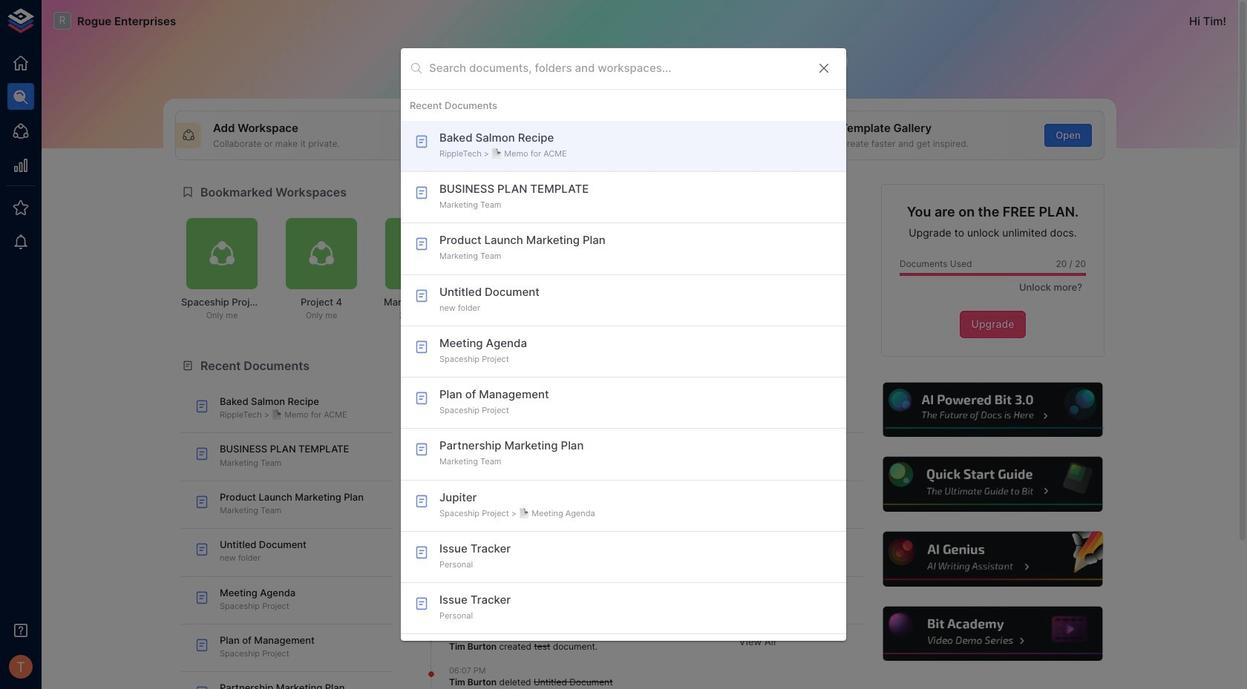 Task type: describe. For each thing, give the bounding box(es) containing it.
4 help image from the top
[[882, 605, 1105, 664]]

Search documents, folders and workspaces... text field
[[429, 57, 805, 80]]

1 help image from the top
[[882, 381, 1105, 440]]

3 help image from the top
[[882, 530, 1105, 589]]



Task type: vqa. For each thing, say whether or not it's contained in the screenshot.
third help Image
yes



Task type: locate. For each thing, give the bounding box(es) containing it.
dialog
[[401, 48, 847, 642]]

help image
[[882, 381, 1105, 440], [882, 456, 1105, 515], [882, 530, 1105, 589], [882, 605, 1105, 664]]

2 help image from the top
[[882, 456, 1105, 515]]



